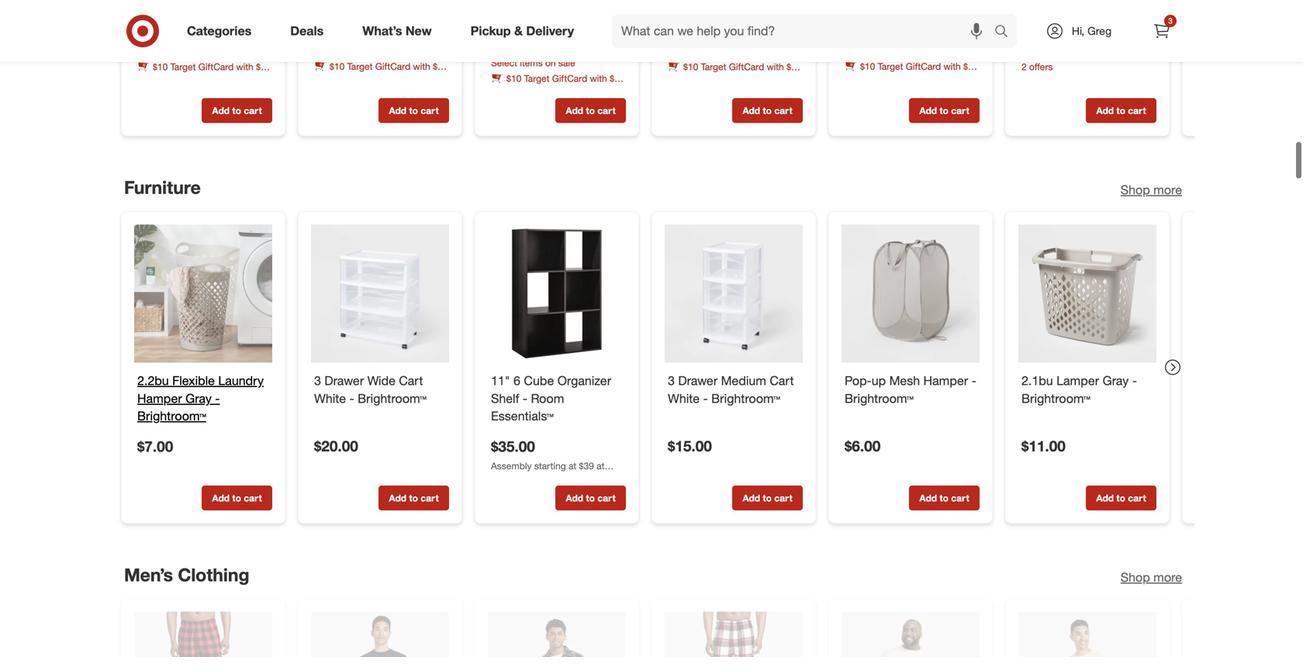 Task type: vqa. For each thing, say whether or not it's contained in the screenshot.
rightmost 'Trends'
no



Task type: describe. For each thing, give the bounding box(es) containing it.
11" 6 cube organizer shelf - room essentials™ link
[[491, 368, 623, 421]]

3 drawer medium cart white - brightroom™
[[668, 369, 794, 402]]

mesh
[[889, 369, 920, 384]]

shop for men's clothing
[[1121, 566, 1150, 581]]

more for furniture
[[1154, 178, 1182, 194]]

men's clothing
[[124, 560, 249, 582]]

cube
[[524, 369, 554, 384]]

3 drawer medium cart white - brightroom™ link
[[668, 368, 800, 403]]

$10.99 - $26.99
[[137, 35, 240, 52]]

$40 for $10.99 - $26.99
[[256, 57, 271, 69]]

& for $10.99 - $26.99
[[165, 70, 171, 82]]

medium
[[721, 369, 766, 384]]

$10 target giftcard with $40 health & beauty purchase button for $10.99 - $26.99
[[137, 56, 272, 82]]

cart for $20.00
[[399, 369, 423, 384]]

$35.00
[[491, 434, 535, 451]]

$10 target giftcard with $40 health & beauty purchase for $10.99 - $26.99
[[137, 57, 271, 82]]

gray inside 2.2bu flexible laundry hamper gray - brightroom™
[[186, 387, 212, 402]]

- right $10.99
[[185, 35, 191, 52]]

2.2bu
[[137, 369, 169, 384]]

$6.19
[[491, 35, 527, 52]]

- inside $6.19 - $17.39 select items on sale
[[531, 35, 537, 52]]

health for $10.99 - $26.99
[[137, 70, 163, 82]]

items
[[520, 53, 543, 65]]

flexible
[[172, 369, 215, 384]]

$6.00
[[845, 433, 881, 451]]

$10 target giftcard with $40 health & beauty purchase for $3.69
[[314, 57, 448, 81]]

target for $10.99 - $26.99
[[170, 57, 196, 69]]

wide
[[367, 369, 396, 384]]

hamper for $6.00
[[924, 369, 968, 384]]

men's
[[124, 560, 173, 582]]

- inside pop-up mesh hamper - brightroom™
[[972, 369, 977, 384]]

$10 for $10.99 - $26.99
[[153, 57, 168, 69]]

what's new link
[[349, 14, 451, 48]]

pickup & delivery link
[[457, 14, 593, 48]]

$20.00
[[314, 433, 358, 451]]

clothing
[[178, 560, 249, 582]]

new
[[406, 23, 432, 38]]

cart for $15.00
[[770, 369, 794, 384]]

- left $6.79
[[885, 34, 891, 52]]

$6.59
[[668, 35, 704, 52]]

brightroom™ for $20.00
[[358, 387, 427, 402]]

- inside 3 drawer medium cart white - brightroom™
[[703, 387, 708, 402]]

target for $3.69
[[347, 57, 373, 68]]

shop for furniture
[[1121, 178, 1150, 194]]

what's new
[[362, 23, 432, 38]]

$40 for $3.69
[[433, 57, 448, 68]]

$10 for $3.69
[[330, 57, 345, 68]]

$10 target giftcard with $40 health & beauty purchase button for $3.69
[[314, 56, 449, 81]]

$15.39
[[1072, 35, 1116, 52]]

$6.79
[[895, 34, 931, 52]]

3 drawer wide cart white - brightroom™
[[314, 369, 427, 402]]

2.1bu lamper gray - brightroom™
[[1022, 369, 1137, 402]]

$17.39
[[541, 35, 585, 52]]

- inside '2.1bu lamper gray - brightroom™'
[[1132, 369, 1137, 384]]

brightroom™ for $15.00
[[711, 387, 780, 402]]

6
[[514, 369, 520, 384]]

hi, greg
[[1072, 24, 1112, 38]]

pop-
[[845, 369, 872, 384]]

white for $20.00
[[314, 387, 346, 402]]

shelf
[[491, 387, 519, 402]]

health for $3.69
[[314, 70, 340, 81]]

with for $10.99 - $26.99
[[236, 57, 253, 69]]

2.2bu flexible laundry hamper gray - brightroom™
[[137, 369, 264, 420]]

shop more for men's clothing
[[1121, 566, 1182, 581]]

drawer for $20.00
[[325, 369, 364, 384]]

categories link
[[174, 14, 271, 48]]

2 horizontal spatial &
[[514, 23, 523, 38]]

with for $3.69
[[413, 57, 430, 68]]

pop-up mesh hamper - brightroom™ link
[[845, 368, 977, 403]]

greg
[[1088, 24, 1112, 38]]

3 inside 3 link
[[1168, 16, 1173, 26]]

11" 6 cube organizer shelf - room essentials™
[[491, 369, 611, 420]]

- inside 2.2bu flexible laundry hamper gray - brightroom™
[[215, 387, 220, 402]]

$3.69
[[314, 34, 350, 52]]

search
[[987, 25, 1025, 40]]

$2.49 - $6.79
[[845, 34, 931, 52]]

beauty for $3.69
[[351, 70, 379, 81]]

$2.49
[[845, 34, 881, 52]]

brightroom™ for $7.00
[[137, 405, 206, 420]]

shop more button for furniture
[[1121, 177, 1182, 195]]

white for $15.00
[[668, 387, 700, 402]]



Task type: locate. For each thing, give the bounding box(es) containing it.
11" 6 cube organizer shelf - room essentials™ image
[[488, 221, 626, 359], [488, 221, 626, 359]]

$10 target giftcard with $40 health & beauty purchase down $26.99
[[137, 57, 271, 82]]

0 horizontal spatial $10 target giftcard with $40 health & beauty purchase button
[[137, 56, 272, 82]]

3 inside the 3 drawer wide cart white - brightroom™
[[314, 369, 321, 384]]

$10 target giftcard with $40 health & beauty purchase down the what's
[[314, 57, 448, 81]]

hamper inside pop-up mesh hamper - brightroom™
[[924, 369, 968, 384]]

with down $26.99
[[236, 57, 253, 69]]

1 horizontal spatial $10
[[330, 57, 345, 68]]

2 drawer from the left
[[678, 369, 718, 384]]

drawer inside 3 drawer medium cart white - brightroom™
[[678, 369, 718, 384]]

delivery
[[526, 23, 574, 38]]

- inside the 3 drawer wide cart white - brightroom™
[[349, 387, 354, 402]]

2.1bu
[[1022, 369, 1053, 384]]

deals link
[[277, 14, 343, 48]]

up
[[872, 369, 886, 384]]

0 horizontal spatial gray
[[186, 387, 212, 402]]

brightroom™ inside 3 drawer medium cart white - brightroom™
[[711, 387, 780, 402]]

1 horizontal spatial target
[[347, 57, 373, 68]]

add to cart
[[212, 101, 262, 113], [389, 101, 439, 113], [566, 101, 616, 113], [743, 101, 793, 113], [919, 101, 969, 113], [1096, 101, 1146, 113], [212, 488, 262, 500], [389, 488, 439, 500], [566, 488, 616, 500], [743, 488, 793, 500], [919, 488, 969, 500], [1096, 488, 1146, 500]]

3 link
[[1145, 14, 1179, 48]]

& down $3.69
[[342, 70, 348, 81]]

2
[[1022, 57, 1027, 69]]

$10 target giftcard with $40 health & beauty purchase button
[[314, 56, 449, 81], [137, 56, 272, 82]]

0 horizontal spatial with
[[236, 57, 253, 69]]

$4.99 - $15.39 2 offers
[[1022, 35, 1116, 69]]

3 drawer medium cart white - brightroom™ image
[[665, 221, 803, 359], [665, 221, 803, 359]]

0 horizontal spatial white
[[314, 387, 346, 402]]

2 shop more button from the top
[[1121, 564, 1182, 582]]

cart inside the 3 drawer wide cart white - brightroom™
[[399, 369, 423, 384]]

1 horizontal spatial giftcard
[[375, 57, 410, 68]]

1 white from the left
[[314, 387, 346, 402]]

giftcard for $3.69
[[375, 57, 410, 68]]

2.1bu lamper gray - brightroom™ link
[[1022, 368, 1153, 403]]

pickup
[[471, 23, 511, 38]]

$40 down what's new 'link'
[[433, 57, 448, 68]]

0 vertical spatial shop more
[[1121, 178, 1182, 194]]

$10 target giftcard with $40 health & beauty purchase
[[314, 57, 448, 81], [137, 57, 271, 82]]

essentials™
[[491, 405, 554, 420]]

pop-up mesh hamper - brightroom™
[[845, 369, 977, 402]]

0 horizontal spatial hamper
[[137, 387, 182, 402]]

1 vertical spatial shop more button
[[1121, 564, 1182, 582]]

$11.00
[[1022, 433, 1066, 451]]

& for $3.69
[[342, 70, 348, 81]]

$40
[[433, 57, 448, 68], [256, 57, 271, 69]]

cart
[[399, 369, 423, 384], [770, 369, 794, 384]]

furniture
[[124, 173, 201, 194]]

gray right lamper
[[1103, 369, 1129, 384]]

1 horizontal spatial health
[[314, 70, 340, 81]]

$15.00
[[668, 433, 712, 451]]

0 vertical spatial shop
[[1121, 178, 1150, 194]]

purchase down what's new 'link'
[[382, 70, 420, 81]]

1 horizontal spatial &
[[342, 70, 348, 81]]

1 vertical spatial shop
[[1121, 566, 1150, 581]]

more for men's clothing
[[1154, 566, 1182, 581]]

hamper inside 2.2bu flexible laundry hamper gray - brightroom™
[[137, 387, 182, 402]]

0 horizontal spatial &
[[165, 70, 171, 82]]

add
[[212, 101, 230, 113], [389, 101, 407, 113], [566, 101, 583, 113], [743, 101, 760, 113], [919, 101, 937, 113], [1096, 101, 1114, 113], [212, 488, 230, 500], [389, 488, 407, 500], [566, 488, 583, 500], [743, 488, 760, 500], [919, 488, 937, 500], [1096, 488, 1114, 500]]

- up 'essentials™'
[[523, 387, 527, 402]]

brightroom™ down up
[[845, 387, 914, 402]]

What can we help you find? suggestions appear below search field
[[612, 14, 998, 48]]

cart right wide
[[399, 369, 423, 384]]

white up $20.00
[[314, 387, 346, 402]]

- right $6.59
[[708, 35, 714, 52]]

3 for $15.00
[[668, 369, 675, 384]]

$10 down $10.99
[[153, 57, 168, 69]]

hi,
[[1072, 24, 1085, 38]]

$19.79
[[718, 35, 762, 52]]

1 vertical spatial gray
[[186, 387, 212, 402]]

$6.59 - $19.79
[[668, 35, 762, 52]]

- right lamper
[[1132, 369, 1137, 384]]

white inside the 3 drawer wide cart white - brightroom™
[[314, 387, 346, 402]]

2.2bu flexible laundry hamper gray - brightroom™ image
[[134, 221, 272, 359], [134, 221, 272, 359]]

$10
[[330, 57, 345, 68], [153, 57, 168, 69]]

lamper
[[1057, 369, 1099, 384]]

3 drawer wide cart white - brightroom™ link
[[314, 368, 446, 403]]

gray inside '2.1bu lamper gray - brightroom™'
[[1103, 369, 1129, 384]]

hamper for $7.00
[[137, 387, 182, 402]]

shop more button
[[1121, 177, 1182, 195], [1121, 564, 1182, 582]]

shop more button for men's clothing
[[1121, 564, 1182, 582]]

1 horizontal spatial hamper
[[924, 369, 968, 384]]

2 horizontal spatial 3
[[1168, 16, 1173, 26]]

$10 target giftcard with $40 health & beauty purchase button down the what's
[[314, 56, 449, 81]]

shop more
[[1121, 178, 1182, 194], [1121, 566, 1182, 581]]

1 horizontal spatial $10 target giftcard with $40 health & beauty purchase button
[[314, 56, 449, 81]]

2.1bu lamper gray - brightroom™ image
[[1019, 221, 1157, 359], [1019, 221, 1157, 359]]

& right pickup
[[514, 23, 523, 38]]

3 drawer wide cart white - brightroom™ image
[[311, 221, 449, 359], [311, 221, 449, 359]]

1 shop from the top
[[1121, 178, 1150, 194]]

hamper down 2.2bu
[[137, 387, 182, 402]]

shop
[[1121, 178, 1150, 194], [1121, 566, 1150, 581]]

3 right greg
[[1168, 16, 1173, 26]]

1 horizontal spatial $10 target giftcard with $40 health & beauty purchase
[[314, 57, 448, 81]]

add to cart button
[[202, 94, 272, 119], [379, 94, 449, 119], [555, 94, 626, 119], [732, 94, 803, 119], [909, 94, 980, 119], [1086, 94, 1157, 119], [202, 482, 272, 506], [379, 482, 449, 506], [555, 482, 626, 506], [732, 482, 803, 506], [909, 482, 980, 506], [1086, 482, 1157, 506]]

laundry
[[218, 369, 264, 384]]

2.2bu flexible laundry hamper gray - brightroom™ link
[[137, 368, 269, 421]]

drawer left wide
[[325, 369, 364, 384]]

1 more from the top
[[1154, 178, 1182, 194]]

1 horizontal spatial white
[[668, 387, 700, 402]]

more
[[1154, 178, 1182, 194], [1154, 566, 1182, 581]]

1 horizontal spatial cart
[[770, 369, 794, 384]]

deals
[[290, 23, 324, 38]]

1 horizontal spatial $40
[[433, 57, 448, 68]]

organizer
[[558, 369, 611, 384]]

men's buffalo check fleece matching family pajama pants - wondershop™ black image
[[665, 608, 803, 657]]

cart inside 3 drawer medium cart white - brightroom™
[[770, 369, 794, 384]]

beauty
[[351, 70, 379, 81], [174, 70, 202, 82]]

$4.99
[[1022, 35, 1057, 52]]

2 health from the left
[[137, 70, 163, 82]]

on
[[545, 53, 556, 65]]

2 cart from the left
[[770, 369, 794, 384]]

2 more from the top
[[1154, 566, 1182, 581]]

$26.99
[[196, 35, 240, 52]]

2 white from the left
[[668, 387, 700, 402]]

drawer left medium
[[678, 369, 718, 384]]

1 horizontal spatial beauty
[[351, 70, 379, 81]]

1 drawer from the left
[[325, 369, 364, 384]]

- up $15.00
[[703, 387, 708, 402]]

brightroom™ down medium
[[711, 387, 780, 402]]

1 horizontal spatial with
[[413, 57, 430, 68]]

&
[[514, 23, 523, 38], [342, 70, 348, 81], [165, 70, 171, 82]]

& down $10.99
[[165, 70, 171, 82]]

brightroom™ inside the 3 drawer wide cart white - brightroom™
[[358, 387, 427, 402]]

giftcard for $10.99 - $26.99
[[198, 57, 234, 69]]

$10 down $3.69
[[330, 57, 345, 68]]

1 shop more from the top
[[1121, 178, 1182, 194]]

hamper
[[924, 369, 968, 384], [137, 387, 182, 402]]

cart
[[244, 101, 262, 113], [421, 101, 439, 113], [598, 101, 616, 113], [774, 101, 793, 113], [951, 101, 969, 113], [1128, 101, 1146, 113], [244, 488, 262, 500], [421, 488, 439, 500], [598, 488, 616, 500], [774, 488, 793, 500], [951, 488, 969, 500], [1128, 488, 1146, 500]]

1 vertical spatial more
[[1154, 566, 1182, 581]]

1 vertical spatial hamper
[[137, 387, 182, 402]]

0 vertical spatial shop more button
[[1121, 177, 1182, 195]]

health down $3.69
[[314, 70, 340, 81]]

0 vertical spatial hamper
[[924, 369, 968, 384]]

purchase for $3.69
[[382, 70, 420, 81]]

select
[[491, 53, 517, 65]]

gray down 'flexible'
[[186, 387, 212, 402]]

brightroom™ inside '2.1bu lamper gray - brightroom™'
[[1022, 387, 1091, 402]]

2 purchase from the left
[[205, 70, 244, 82]]

search button
[[987, 14, 1025, 51]]

- down the laundry
[[215, 387, 220, 402]]

1 vertical spatial shop more
[[1121, 566, 1182, 581]]

drawer for $15.00
[[678, 369, 718, 384]]

what's
[[362, 23, 402, 38]]

1 horizontal spatial drawer
[[678, 369, 718, 384]]

offers
[[1029, 57, 1053, 69]]

1 horizontal spatial 3
[[668, 369, 675, 384]]

-
[[885, 34, 891, 52], [185, 35, 191, 52], [531, 35, 537, 52], [708, 35, 714, 52], [1062, 35, 1068, 52], [972, 369, 977, 384], [1132, 369, 1137, 384], [215, 387, 220, 402], [349, 387, 354, 402], [523, 387, 527, 402], [703, 387, 708, 402]]

0 vertical spatial gray
[[1103, 369, 1129, 384]]

categories
[[187, 23, 251, 38]]

0 horizontal spatial giftcard
[[198, 57, 234, 69]]

beauty down the $10.99 - $26.99
[[174, 70, 202, 82]]

giftcard
[[375, 57, 410, 68], [198, 57, 234, 69]]

with down new
[[413, 57, 430, 68]]

purchase
[[382, 70, 420, 81], [205, 70, 244, 82]]

2 beauty from the left
[[174, 70, 202, 82]]

1 horizontal spatial purchase
[[382, 70, 420, 81]]

hamper right mesh
[[924, 369, 968, 384]]

$40 down categories link
[[256, 57, 271, 69]]

0 horizontal spatial $10
[[153, 57, 168, 69]]

drawer inside the 3 drawer wide cart white - brightroom™
[[325, 369, 364, 384]]

beauty for $10.99 - $26.99
[[174, 70, 202, 82]]

sale
[[558, 53, 575, 65]]

2 shop more from the top
[[1121, 566, 1182, 581]]

0 horizontal spatial purchase
[[205, 70, 244, 82]]

0 horizontal spatial cart
[[399, 369, 423, 384]]

3 up $15.00
[[668, 369, 675, 384]]

to
[[232, 101, 241, 113], [409, 101, 418, 113], [586, 101, 595, 113], [763, 101, 772, 113], [940, 101, 949, 113], [1117, 101, 1126, 113], [232, 488, 241, 500], [409, 488, 418, 500], [586, 488, 595, 500], [763, 488, 772, 500], [940, 488, 949, 500], [1117, 488, 1126, 500]]

0 horizontal spatial beauty
[[174, 70, 202, 82]]

health
[[314, 70, 340, 81], [137, 70, 163, 82]]

0 horizontal spatial $10 target giftcard with $40 health & beauty purchase
[[137, 57, 271, 82]]

drawer
[[325, 369, 364, 384], [678, 369, 718, 384]]

gray
[[1103, 369, 1129, 384], [186, 387, 212, 402]]

11"
[[491, 369, 510, 384]]

purchase for $10.99 - $26.99
[[205, 70, 244, 82]]

$6.19 - $17.39 select items on sale
[[491, 35, 585, 65]]

shop more for furniture
[[1121, 178, 1182, 194]]

beauty down the what's
[[351, 70, 379, 81]]

0 vertical spatial more
[[1154, 178, 1182, 194]]

men's long sleeve textured crewneck shirt - goodfellow & co™ image
[[1019, 608, 1157, 657], [1019, 608, 1157, 657]]

- up 'items'
[[531, 35, 537, 52]]

target down the $10.99 - $26.99
[[170, 57, 196, 69]]

brightroom™ down wide
[[358, 387, 427, 402]]

men's casual fit every wear short sleeve t-shirt - goodfellow & co™ image
[[311, 608, 449, 657], [311, 608, 449, 657]]

brightroom™
[[358, 387, 427, 402], [711, 387, 780, 402], [845, 387, 914, 402], [1022, 387, 1091, 402], [137, 405, 206, 420]]

0 horizontal spatial health
[[137, 70, 163, 82]]

brightroom™ up $7.00
[[137, 405, 206, 420]]

1 cart from the left
[[399, 369, 423, 384]]

- inside 11" 6 cube organizer shelf - room essentials™
[[523, 387, 527, 402]]

purchase down $26.99
[[205, 70, 244, 82]]

white inside 3 drawer medium cart white - brightroom™
[[668, 387, 700, 402]]

1 horizontal spatial gray
[[1103, 369, 1129, 384]]

1 shop more button from the top
[[1121, 177, 1182, 195]]

men's buffalo check fleece matching family pajama pants - wondershop™ red image
[[134, 608, 272, 657], [134, 608, 272, 657]]

men's regular fit crewneck pullover sweatshirt - goodfellow & co™ image
[[842, 608, 980, 657]]

men's midweight flannel long sleeve button-down shirt - goodfellow & co™ image
[[488, 608, 626, 657], [488, 608, 626, 657]]

3 inside 3 drawer medium cart white - brightroom™
[[668, 369, 675, 384]]

brightroom™ inside 2.2bu flexible laundry hamper gray - brightroom™
[[137, 405, 206, 420]]

target down $3.69
[[347, 57, 373, 68]]

1 purchase from the left
[[382, 70, 420, 81]]

$7.00
[[137, 434, 173, 451]]

cart right medium
[[770, 369, 794, 384]]

2 shop from the top
[[1121, 566, 1150, 581]]

0 horizontal spatial target
[[170, 57, 196, 69]]

brightroom™ down '2.1bu'
[[1022, 387, 1091, 402]]

0 horizontal spatial drawer
[[325, 369, 364, 384]]

3 left wide
[[314, 369, 321, 384]]

1 health from the left
[[314, 70, 340, 81]]

giftcard down the what's new at top
[[375, 57, 410, 68]]

white
[[314, 387, 346, 402], [668, 387, 700, 402]]

0 horizontal spatial $40
[[256, 57, 271, 69]]

- left '2.1bu'
[[972, 369, 977, 384]]

pickup & delivery
[[471, 23, 574, 38]]

pop-up mesh hamper - brightroom™ image
[[842, 221, 980, 359], [842, 221, 980, 359]]

with
[[413, 57, 430, 68], [236, 57, 253, 69]]

0 horizontal spatial 3
[[314, 369, 321, 384]]

3 for $20.00
[[314, 369, 321, 384]]

giftcard down $26.99
[[198, 57, 234, 69]]

- left hi,
[[1062, 35, 1068, 52]]

- up $20.00
[[349, 387, 354, 402]]

$10.99
[[137, 35, 181, 52]]

health down $10.99
[[137, 70, 163, 82]]

$10 target giftcard with $40 health & beauty purchase button down $26.99
[[137, 56, 272, 82]]

white up $15.00
[[668, 387, 700, 402]]

1 beauty from the left
[[351, 70, 379, 81]]

brightroom™ inside pop-up mesh hamper - brightroom™
[[845, 387, 914, 402]]

- inside $4.99 - $15.39 2 offers
[[1062, 35, 1068, 52]]

room
[[531, 387, 564, 402]]



